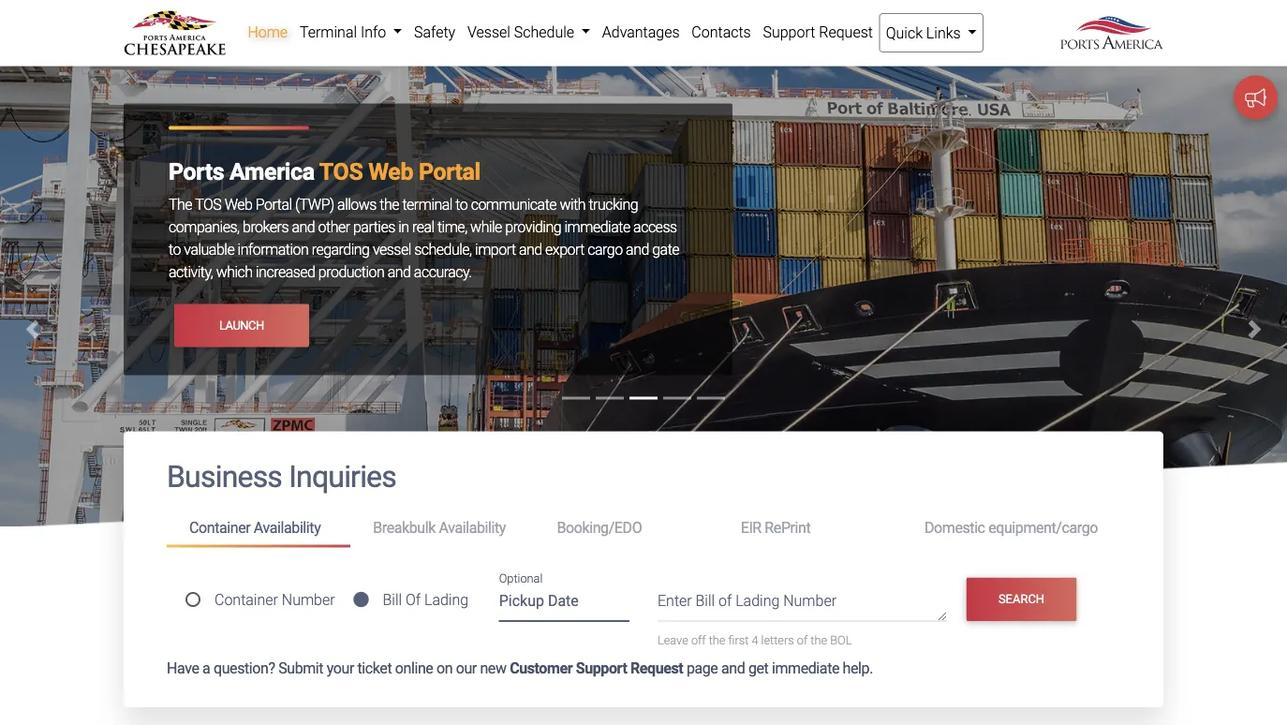 Task type: locate. For each thing, give the bounding box(es) containing it.
1 horizontal spatial immediate
[[772, 660, 840, 677]]

vessel schedule
[[468, 23, 578, 41]]

0 vertical spatial tos
[[319, 158, 363, 186]]

1 horizontal spatial availability
[[439, 519, 506, 537]]

web inside the tos web portal (twp) allows the terminal to communicate with trucking companies,                         brokers and other parties in real time, while providing immediate access to valuable                         information regarding vessel schedule, import and export cargo and gate activity, which increased production and accuracy.
[[225, 196, 253, 214]]

to up time,
[[456, 196, 468, 214]]

bill left of
[[383, 591, 402, 609]]

the
[[169, 196, 192, 214]]

0 vertical spatial request
[[820, 23, 874, 41]]

0 horizontal spatial portal
[[256, 196, 292, 214]]

1 horizontal spatial support
[[763, 23, 816, 41]]

vessel schedule link
[[462, 13, 597, 51]]

vessel
[[468, 23, 511, 41]]

0 vertical spatial container
[[189, 519, 251, 537]]

number
[[282, 591, 335, 609], [784, 592, 837, 610]]

0 horizontal spatial request
[[631, 660, 684, 677]]

1 vertical spatial web
[[225, 196, 253, 214]]

and
[[292, 218, 315, 236], [519, 241, 542, 259], [626, 241, 649, 259], [388, 263, 411, 281], [722, 660, 746, 677]]

1 horizontal spatial tos
[[319, 158, 363, 186]]

1 horizontal spatial bill
[[696, 592, 715, 610]]

0 horizontal spatial number
[[282, 591, 335, 609]]

4
[[752, 634, 759, 648]]

optional
[[499, 572, 543, 586]]

vessel
[[373, 241, 411, 259]]

request left quick
[[820, 23, 874, 41]]

launch link
[[174, 304, 309, 348]]

0 vertical spatial immediate
[[565, 218, 631, 236]]

of up first
[[719, 592, 732, 610]]

0 horizontal spatial tos
[[195, 196, 222, 214]]

home
[[248, 23, 288, 41]]

support right contacts link
[[763, 23, 816, 41]]

support request link
[[757, 13, 880, 51]]

web up allows
[[369, 158, 413, 186]]

availability
[[254, 519, 321, 537], [439, 519, 506, 537]]

2 horizontal spatial the
[[811, 634, 828, 648]]

0 horizontal spatial availability
[[254, 519, 321, 537]]

support request
[[763, 23, 874, 41]]

to
[[456, 196, 468, 214], [169, 241, 181, 259]]

companies,
[[169, 218, 240, 236]]

1 vertical spatial tos
[[195, 196, 222, 214]]

tos up companies, at the top left of the page
[[195, 196, 222, 214]]

1 horizontal spatial to
[[456, 196, 468, 214]]

support
[[763, 23, 816, 41], [576, 660, 627, 677]]

0 horizontal spatial lading
[[425, 591, 469, 609]]

to up activity,
[[169, 241, 181, 259]]

container down business in the bottom left of the page
[[189, 519, 251, 537]]

1 availability from the left
[[254, 519, 321, 537]]

0 horizontal spatial the
[[380, 196, 399, 214]]

enter
[[658, 592, 692, 610]]

bill of lading
[[383, 591, 469, 609]]

which
[[216, 263, 253, 281]]

1 vertical spatial of
[[798, 634, 808, 648]]

the inside the tos web portal (twp) allows the terminal to communicate with trucking companies,                         brokers and other parties in real time, while providing immediate access to valuable                         information regarding vessel schedule, import and export cargo and gate activity, which increased production and accuracy.
[[380, 196, 399, 214]]

quick
[[886, 24, 923, 42]]

of right letters
[[798, 634, 808, 648]]

2 availability from the left
[[439, 519, 506, 537]]

trucking
[[589, 196, 638, 214]]

advantages
[[603, 23, 680, 41]]

0 vertical spatial support
[[763, 23, 816, 41]]

1 vertical spatial immediate
[[772, 660, 840, 677]]

ticket
[[358, 660, 392, 677]]

immediate up cargo
[[565, 218, 631, 236]]

launch
[[219, 319, 264, 333]]

terminal
[[403, 196, 453, 214]]

support right customer
[[576, 660, 627, 677]]

container up question?
[[215, 591, 278, 609]]

and down '(twp)' at the left top of the page
[[292, 218, 315, 236]]

and down providing
[[519, 241, 542, 259]]

1 vertical spatial to
[[169, 241, 181, 259]]

the right off
[[709, 634, 726, 648]]

the up in
[[380, 196, 399, 214]]

quick links link
[[880, 13, 984, 52]]

info
[[361, 23, 386, 41]]

contacts
[[692, 23, 751, 41]]

of
[[719, 592, 732, 610], [798, 634, 808, 648]]

immediate down letters
[[772, 660, 840, 677]]

container number
[[215, 591, 335, 609]]

availability right breakbulk
[[439, 519, 506, 537]]

portal up brokers on the left of page
[[256, 196, 292, 214]]

bill
[[383, 591, 402, 609], [696, 592, 715, 610]]

the left 'bol'
[[811, 634, 828, 648]]

container for container availability
[[189, 519, 251, 537]]

0 horizontal spatial to
[[169, 241, 181, 259]]

1 vertical spatial portal
[[256, 196, 292, 214]]

have a question? submit your ticket online on our new customer support request page and get immediate help.
[[167, 660, 874, 677]]

reprint
[[765, 519, 811, 537]]

allows
[[338, 196, 377, 214]]

lading right of
[[425, 591, 469, 609]]

increased
[[256, 263, 315, 281]]

eir reprint link
[[719, 511, 903, 545]]

bill right "enter"
[[696, 592, 715, 610]]

of
[[406, 591, 421, 609]]

home link
[[242, 13, 294, 51]]

1 horizontal spatial web
[[369, 158, 413, 186]]

tos inside the tos web portal (twp) allows the terminal to communicate with trucking companies,                         brokers and other parties in real time, while providing immediate access to valuable                         information regarding vessel schedule, import and export cargo and gate activity, which increased production and accuracy.
[[195, 196, 222, 214]]

1 horizontal spatial of
[[798, 634, 808, 648]]

while
[[471, 218, 502, 236]]

tos up allows
[[319, 158, 363, 186]]

our
[[456, 660, 477, 677]]

portal up terminal
[[419, 158, 481, 186]]

Optional text field
[[499, 585, 630, 623]]

availability down business inquiries
[[254, 519, 321, 537]]

and left get
[[722, 660, 746, 677]]

web up brokers on the left of page
[[225, 196, 253, 214]]

number up 'bol'
[[784, 592, 837, 610]]

lading up 4
[[736, 592, 780, 610]]

number up the "submit"
[[282, 591, 335, 609]]

domestic equipment/cargo link
[[903, 511, 1121, 545]]

0 vertical spatial portal
[[419, 158, 481, 186]]

breakbulk availability
[[373, 519, 506, 537]]

enter bill of lading number
[[658, 592, 837, 610]]

0 horizontal spatial web
[[225, 196, 253, 214]]

0 horizontal spatial immediate
[[565, 218, 631, 236]]

booking/edo
[[557, 519, 642, 537]]

1 vertical spatial container
[[215, 591, 278, 609]]

other
[[318, 218, 350, 236]]

schedule,
[[415, 241, 472, 259]]

request
[[820, 23, 874, 41], [631, 660, 684, 677]]

1 horizontal spatial number
[[784, 592, 837, 610]]

request down leave
[[631, 660, 684, 677]]

ports america tos web portal
[[169, 158, 481, 186]]

1 vertical spatial support
[[576, 660, 627, 677]]

a
[[203, 660, 210, 677]]

first
[[729, 634, 749, 648]]

and down the vessel
[[388, 263, 411, 281]]

tos
[[319, 158, 363, 186], [195, 196, 222, 214]]

brokers
[[243, 218, 289, 236]]

0 vertical spatial to
[[456, 196, 468, 214]]

time,
[[438, 218, 467, 236]]

1 horizontal spatial portal
[[419, 158, 481, 186]]

question?
[[214, 660, 275, 677]]

0 vertical spatial of
[[719, 592, 732, 610]]



Task type: vqa. For each thing, say whether or not it's contained in the screenshot.
TRANSACTIONS
no



Task type: describe. For each thing, give the bounding box(es) containing it.
customer support request link
[[510, 660, 684, 677]]

regarding
[[312, 241, 370, 259]]

new
[[480, 660, 507, 677]]

availability for container availability
[[254, 519, 321, 537]]

accuracy.
[[414, 263, 472, 281]]

activity,
[[169, 263, 213, 281]]

container availability
[[189, 519, 321, 537]]

inquiries
[[289, 460, 396, 495]]

with
[[560, 196, 586, 214]]

america
[[230, 158, 315, 186]]

equipment/cargo
[[989, 519, 1099, 537]]

domestic equipment/cargo
[[925, 519, 1099, 537]]

breakbulk availability link
[[351, 511, 535, 545]]

0 horizontal spatial support
[[576, 660, 627, 677]]

eir
[[741, 519, 762, 537]]

tos web portal image
[[0, 66, 1288, 622]]

providing
[[505, 218, 562, 236]]

valuable
[[184, 241, 234, 259]]

search button
[[967, 578, 1077, 621]]

links
[[927, 24, 961, 42]]

bol
[[831, 634, 853, 648]]

(twp)
[[295, 196, 334, 214]]

advantages link
[[597, 13, 686, 51]]

booking/edo link
[[535, 511, 719, 545]]

quick links
[[886, 24, 965, 42]]

container availability link
[[167, 511, 351, 548]]

0 horizontal spatial of
[[719, 592, 732, 610]]

online
[[395, 660, 433, 677]]

container for container number
[[215, 591, 278, 609]]

safety link
[[408, 13, 462, 51]]

the tos web portal (twp) allows the terminal to communicate with trucking companies,                         brokers and other parties in real time, while providing immediate access to valuable                         information regarding vessel schedule, import and export cargo and gate activity, which increased production and accuracy.
[[169, 196, 680, 281]]

terminal info
[[300, 23, 390, 41]]

submit
[[279, 660, 324, 677]]

communicate
[[471, 196, 557, 214]]

off
[[692, 634, 706, 648]]

cargo
[[588, 241, 623, 259]]

1 horizontal spatial request
[[820, 23, 874, 41]]

domestic
[[925, 519, 986, 537]]

breakbulk
[[373, 519, 436, 537]]

business inquiries
[[167, 460, 396, 495]]

leave off the first 4 letters of the bol
[[658, 634, 853, 648]]

1 horizontal spatial the
[[709, 634, 726, 648]]

0 horizontal spatial bill
[[383, 591, 402, 609]]

eir reprint
[[741, 519, 811, 537]]

gate
[[653, 241, 680, 259]]

page
[[687, 660, 718, 677]]

schedule
[[514, 23, 575, 41]]

on
[[437, 660, 453, 677]]

0 vertical spatial web
[[369, 158, 413, 186]]

real
[[412, 218, 435, 236]]

production
[[319, 263, 385, 281]]

help.
[[843, 660, 874, 677]]

export
[[546, 241, 585, 259]]

leave
[[658, 634, 689, 648]]

have
[[167, 660, 199, 677]]

Enter Bill of Lading Number text field
[[658, 590, 947, 622]]

immediate inside the tos web portal (twp) allows the terminal to communicate with trucking companies,                         brokers and other parties in real time, while providing immediate access to valuable                         information regarding vessel schedule, import and export cargo and gate activity, which increased production and accuracy.
[[565, 218, 631, 236]]

ports
[[169, 158, 224, 186]]

parties
[[353, 218, 395, 236]]

import
[[475, 241, 516, 259]]

and left the gate
[[626, 241, 649, 259]]

business
[[167, 460, 282, 495]]

1 horizontal spatial lading
[[736, 592, 780, 610]]

1 vertical spatial request
[[631, 660, 684, 677]]

get
[[749, 660, 769, 677]]

terminal info link
[[294, 13, 408, 51]]

availability for breakbulk availability
[[439, 519, 506, 537]]

terminal
[[300, 23, 357, 41]]

access
[[634, 218, 677, 236]]

customer
[[510, 660, 573, 677]]

portal inside the tos web portal (twp) allows the terminal to communicate with trucking companies,                         brokers and other parties in real time, while providing immediate access to valuable                         information regarding vessel schedule, import and export cargo and gate activity, which increased production and accuracy.
[[256, 196, 292, 214]]

your
[[327, 660, 354, 677]]

search
[[999, 592, 1045, 607]]

contacts link
[[686, 13, 757, 51]]

letters
[[762, 634, 795, 648]]

in
[[399, 218, 409, 236]]

information
[[238, 241, 309, 259]]

safety
[[414, 23, 456, 41]]



